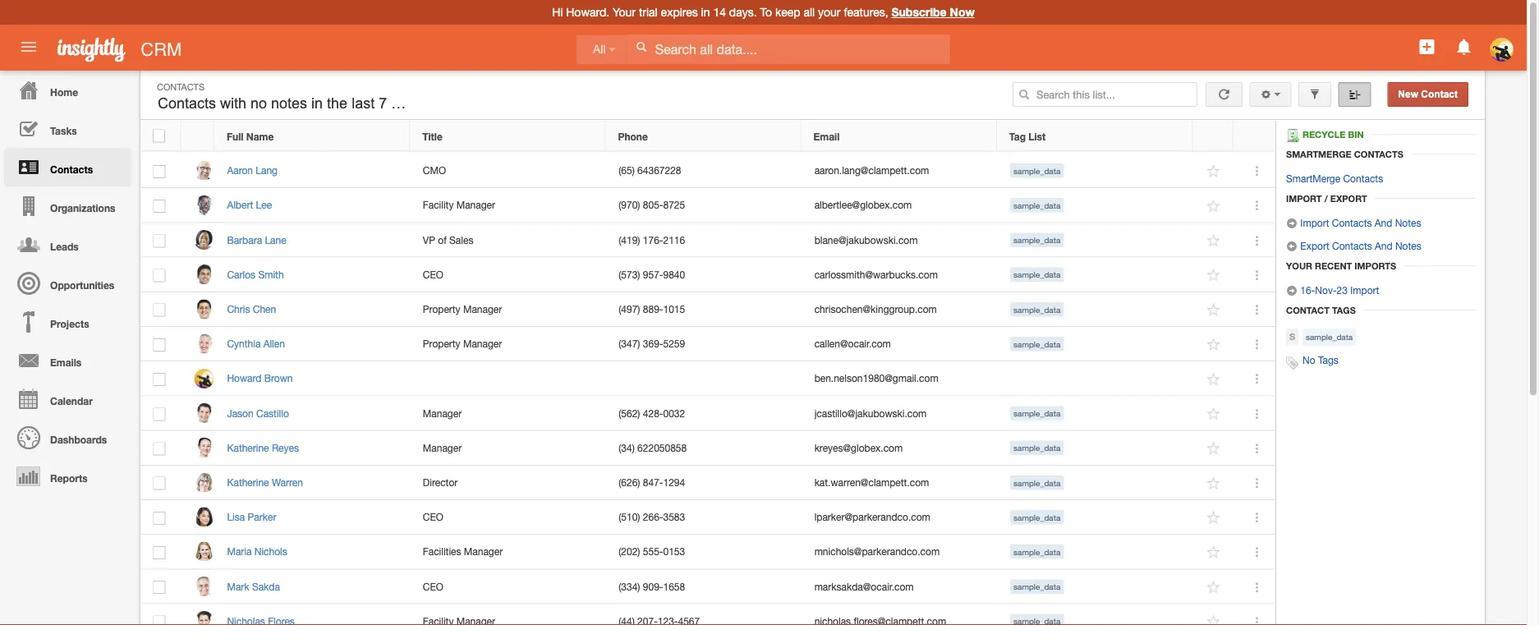 Task type: vqa. For each thing, say whether or not it's contained in the screenshot.


Task type: describe. For each thing, give the bounding box(es) containing it.
projects link
[[4, 302, 131, 341]]

katherine for katherine warren
[[227, 477, 269, 488]]

0032
[[663, 407, 685, 419]]

your recent imports
[[1287, 260, 1397, 271]]

(34) 622050858
[[619, 442, 687, 454]]

5259
[[663, 338, 685, 350]]

smartmerge contacts
[[1287, 173, 1384, 184]]

list
[[1029, 131, 1046, 142]]

(562)
[[619, 407, 640, 419]]

1658
[[663, 581, 685, 592]]

mark
[[227, 581, 249, 592]]

16-nov-23 import
[[1298, 284, 1380, 296]]

emails link
[[4, 341, 131, 380]]

email
[[814, 131, 840, 142]]

kat.warren@clampett.com cell
[[802, 466, 998, 500]]

carlos smith
[[227, 269, 284, 280]]

row containing barbara lane
[[141, 223, 1276, 258]]

callen@ocair.com cell
[[802, 327, 998, 362]]

957-
[[643, 269, 663, 280]]

0 vertical spatial contact
[[1422, 89, 1458, 100]]

imports
[[1355, 260, 1397, 271]]

1 vertical spatial export
[[1301, 240, 1330, 251]]

(573) 957-9840
[[619, 269, 685, 280]]

row containing katherine reyes
[[141, 431, 1276, 466]]

ceo cell for (573) 957-9840
[[410, 258, 606, 292]]

title
[[422, 131, 443, 142]]

row containing lisa parker
[[141, 500, 1276, 535]]

(65)
[[619, 165, 635, 176]]

manager for (202) 555-0153
[[464, 546, 503, 558]]

no
[[251, 95, 267, 112]]

follow image for lparker@parkerandco.com
[[1207, 510, 1222, 526]]

contacts with no notes in the last 7 days button
[[154, 91, 427, 116]]

smith
[[258, 269, 284, 280]]

lee
[[256, 199, 272, 211]]

white image
[[636, 41, 647, 53]]

sample_data for lparker@parkerandco.com
[[1014, 513, 1061, 522]]

in for 14
[[701, 5, 710, 19]]

sample_data for aaron.lang@clampett.com
[[1014, 166, 1061, 175]]

(34)
[[619, 442, 635, 454]]

row containing maria nichols
[[141, 535, 1276, 570]]

follow image for callen@ocair.com
[[1207, 337, 1222, 353]]

contacts contacts with no notes in the last 7 days
[[157, 81, 427, 112]]

sample_data for kreyes@globex.com
[[1014, 443, 1061, 453]]

(347)
[[619, 338, 640, 350]]

notes
[[271, 95, 307, 112]]

recycle bin
[[1303, 129, 1364, 140]]

(65) 64367228 cell
[[606, 154, 802, 188]]

navigation containing home
[[0, 71, 131, 495]]

sales
[[449, 234, 474, 246]]

sample_data for jcastillo@jakubowski.com
[[1014, 409, 1061, 418]]

to
[[760, 5, 772, 19]]

contacts for export contacts and notes
[[1333, 240, 1373, 251]]

subscribe now link
[[892, 5, 975, 19]]

and for export contacts and notes
[[1375, 240, 1393, 251]]

facilities manager cell
[[410, 535, 606, 570]]

row containing chris chen
[[141, 292, 1276, 327]]

show sidebar image
[[1349, 89, 1361, 100]]

row group containing aaron lang
[[141, 154, 1276, 625]]

follow image for albertlee@globex.com
[[1207, 198, 1222, 214]]

mark sakda link
[[227, 581, 288, 592]]

jcastillo@jakubowski.com
[[815, 407, 927, 419]]

vp
[[423, 234, 435, 246]]

marksakda@ocair.com cell
[[802, 570, 998, 604]]

search image
[[1019, 89, 1030, 100]]

(562) 428-0032 cell
[[606, 396, 802, 431]]

in for the
[[311, 95, 323, 112]]

909-
[[643, 581, 663, 592]]

follow image for chrisochen@kinggroup.com
[[1207, 302, 1222, 318]]

sample_data for callen@ocair.com
[[1014, 339, 1061, 349]]

aaron.lang@clampett.com cell
[[802, 154, 998, 188]]

warren
[[272, 477, 303, 488]]

albert lee link
[[227, 199, 280, 211]]

1 horizontal spatial your
[[1287, 260, 1313, 271]]

facilities manager
[[423, 546, 503, 558]]

lparker@parkerandco.com cell
[[802, 500, 998, 535]]

chrisochen@kinggroup.com
[[815, 303, 937, 315]]

notifications image
[[1455, 37, 1475, 57]]

row containing howard brown
[[141, 362, 1276, 396]]

s
[[1290, 332, 1296, 342]]

export contacts and notes
[[1298, 240, 1422, 251]]

(626) 847-1294 cell
[[606, 466, 802, 500]]

cmo cell
[[410, 154, 606, 188]]

calendar link
[[4, 380, 131, 418]]

7
[[379, 95, 387, 112]]

8725
[[663, 199, 685, 211]]

castillo
[[256, 407, 289, 419]]

(419)
[[619, 234, 640, 246]]

hi
[[552, 5, 563, 19]]

leads link
[[4, 225, 131, 264]]

contacts up organizations link at left top
[[50, 164, 93, 175]]

chris chen link
[[227, 303, 284, 315]]

contacts
[[1355, 149, 1404, 159]]

chrisochen@kinggroup.com cell
[[802, 292, 998, 327]]

subscribe
[[892, 5, 947, 19]]

0153
[[663, 546, 685, 558]]

follow image for aaron.lang@clampett.com
[[1207, 164, 1222, 179]]

maria
[[227, 546, 252, 558]]

no
[[1303, 355, 1316, 366]]

vp of sales cell
[[410, 223, 606, 258]]

sample_data for albertlee@globex.com
[[1014, 201, 1061, 210]]

allen
[[263, 338, 285, 350]]

mnichols@parkerandco.com
[[815, 546, 940, 558]]

follow image for jcastillo@jakubowski.com
[[1207, 406, 1222, 422]]

blane@jakubowski.com
[[815, 234, 918, 246]]

carlossmith@warbucks.com cell
[[802, 258, 998, 292]]

cynthia allen link
[[227, 338, 293, 350]]

projects
[[50, 318, 89, 329]]

tag list
[[1010, 131, 1046, 142]]

and for import contacts and notes
[[1375, 217, 1393, 228]]

(626) 847-1294
[[619, 477, 685, 488]]

9840
[[663, 269, 685, 280]]

row containing cynthia allen
[[141, 327, 1276, 362]]

katherine warren link
[[227, 477, 311, 488]]

(202)
[[619, 546, 640, 558]]

refresh list image
[[1217, 89, 1232, 100]]

(347) 369-5259 cell
[[606, 327, 802, 362]]

lparker@parkerandco.com
[[815, 511, 931, 523]]

1294
[[663, 477, 685, 488]]

follow image for mnichols@parkerandco.com
[[1207, 545, 1222, 561]]

katherine warren
[[227, 477, 303, 488]]

tag
[[1010, 131, 1026, 142]]

cog image
[[1261, 89, 1272, 100]]

bin
[[1349, 129, 1364, 140]]

mnichols@parkerandco.com cell
[[802, 535, 998, 570]]

jason
[[227, 407, 254, 419]]

kat.warren@clampett.com
[[815, 477, 930, 488]]

all
[[593, 43, 606, 56]]

katherine reyes link
[[227, 442, 307, 454]]

ben.nelson1980@gmail.com cell
[[802, 362, 998, 396]]

smartmerge for smartmerge contacts
[[1287, 173, 1341, 184]]

hi howard. your trial expires in 14 days. to keep all your features, subscribe now
[[552, 5, 975, 19]]

home
[[50, 86, 78, 98]]

albert lee
[[227, 199, 272, 211]]

circle arrow left image
[[1287, 241, 1298, 252]]

mark sakda
[[227, 581, 280, 592]]

albertlee@globex.com cell
[[802, 188, 998, 223]]

crm
[[141, 39, 182, 60]]

reports link
[[4, 457, 131, 495]]

622050858
[[638, 442, 687, 454]]

full name
[[227, 131, 274, 142]]

ceo cell for (510) 266-3583
[[410, 500, 606, 535]]



Task type: locate. For each thing, give the bounding box(es) containing it.
import right circle arrow right icon
[[1301, 217, 1330, 228]]

15 row from the top
[[141, 604, 1276, 625]]

5 follow image from the top
[[1207, 406, 1222, 422]]

6 row from the top
[[141, 292, 1276, 327]]

with
[[220, 95, 247, 112]]

1 vertical spatial smartmerge
[[1287, 173, 1341, 184]]

howard brown link
[[227, 373, 301, 384]]

organizations
[[50, 202, 115, 214]]

property
[[423, 303, 461, 315], [423, 338, 461, 350]]

follow image for kreyes@globex.com
[[1207, 441, 1222, 457]]

your down circle arrow left icon
[[1287, 260, 1313, 271]]

0 vertical spatial in
[[701, 5, 710, 19]]

notes inside the import contacts and notes 'link'
[[1396, 217, 1422, 228]]

2 property manager cell from the top
[[410, 327, 606, 362]]

ceo cell down facilities manager on the left bottom of the page
[[410, 570, 606, 604]]

(419) 176-2116 cell
[[606, 223, 802, 258]]

1 vertical spatial import
[[1301, 217, 1330, 228]]

manager cell up director cell
[[410, 396, 606, 431]]

all link
[[577, 35, 626, 64]]

contacts left with
[[158, 95, 216, 112]]

carlos smith link
[[227, 269, 292, 280]]

(970) 805-8725
[[619, 199, 685, 211]]

your left trial
[[613, 5, 636, 19]]

sample_data link
[[1303, 329, 1357, 346]]

428-
[[643, 407, 663, 419]]

albertlee@globex.com
[[815, 199, 912, 211]]

contact right new on the top of the page
[[1422, 89, 1458, 100]]

10 row from the top
[[141, 431, 1276, 466]]

sample_data for chrisochen@kinggroup.com
[[1014, 305, 1061, 314]]

(347) 369-5259
[[619, 338, 685, 350]]

805-
[[643, 199, 663, 211]]

notes up imports
[[1396, 240, 1422, 251]]

and up "export contacts and notes"
[[1375, 217, 1393, 228]]

(626)
[[619, 477, 640, 488]]

14 row from the top
[[141, 570, 1276, 604]]

9 follow image from the top
[[1207, 614, 1222, 625]]

contacts for import contacts and notes
[[1333, 217, 1373, 228]]

notes for import contacts and notes
[[1396, 217, 1422, 228]]

director cell
[[410, 466, 606, 500]]

jason castillo
[[227, 407, 289, 419]]

manager for (970) 805-8725
[[457, 199, 496, 211]]

9 row from the top
[[141, 396, 1276, 431]]

1 smartmerge from the top
[[1287, 149, 1352, 159]]

13 row from the top
[[141, 535, 1276, 570]]

katherine down jason
[[227, 442, 269, 454]]

blane@jakubowski.com cell
[[802, 223, 998, 258]]

0 vertical spatial your
[[613, 5, 636, 19]]

circle arrow right image
[[1287, 285, 1298, 297]]

row containing jason castillo
[[141, 396, 1276, 431]]

0 vertical spatial property manager
[[423, 303, 502, 315]]

contacts down "contacts"
[[1344, 173, 1384, 184]]

1 row from the top
[[141, 121, 1275, 152]]

ceo for parker
[[423, 511, 444, 523]]

ben.nelson1980@gmail.com
[[815, 373, 939, 384]]

(970) 805-8725 cell
[[606, 188, 802, 223]]

847-
[[643, 477, 663, 488]]

(510)
[[619, 511, 640, 523]]

import for import / export
[[1287, 193, 1323, 204]]

property manager cell for (347) 369-5259
[[410, 327, 606, 362]]

6 follow image from the top
[[1207, 476, 1222, 491]]

1 vertical spatial and
[[1375, 240, 1393, 251]]

follow image for ben.nelson1980@gmail.com
[[1207, 372, 1222, 387]]

carlos
[[227, 269, 256, 280]]

tasks
[[50, 125, 77, 136]]

carlossmith@warbucks.com
[[815, 269, 938, 280]]

property manager for (497)
[[423, 303, 502, 315]]

follow image for marksakda@ocair.com
[[1207, 580, 1222, 595]]

contact
[[1422, 89, 1458, 100], [1287, 305, 1330, 316]]

smartmerge up /
[[1287, 173, 1341, 184]]

(334)
[[619, 581, 640, 592]]

row containing aaron lang
[[141, 154, 1276, 188]]

director
[[423, 477, 458, 488]]

import left /
[[1287, 193, 1323, 204]]

organizations link
[[4, 187, 131, 225]]

row containing mark sakda
[[141, 570, 1276, 604]]

notes
[[1396, 217, 1422, 228], [1396, 240, 1422, 251]]

ceo cell up facilities manager on the left bottom of the page
[[410, 500, 606, 535]]

keep
[[776, 5, 801, 19]]

manager cell for (562) 428-0032
[[410, 396, 606, 431]]

in inside contacts contacts with no notes in the last 7 days
[[311, 95, 323, 112]]

8 follow image from the top
[[1207, 580, 1222, 595]]

4 row from the top
[[141, 223, 1276, 258]]

reyes
[[272, 442, 299, 454]]

property manager cell for (497) 889-1015
[[410, 292, 606, 327]]

contacts inside 'link'
[[1333, 217, 1373, 228]]

3583
[[663, 511, 685, 523]]

sample_data for marksakda@ocair.com
[[1014, 582, 1061, 591]]

1 vertical spatial in
[[311, 95, 323, 112]]

0 vertical spatial export
[[1331, 193, 1368, 204]]

2 vertical spatial ceo
[[423, 581, 444, 592]]

3 ceo cell from the top
[[410, 570, 606, 604]]

1 vertical spatial your
[[1287, 260, 1313, 271]]

5 row from the top
[[141, 258, 1276, 292]]

7 row from the top
[[141, 327, 1276, 362]]

new contact link
[[1388, 82, 1469, 107]]

0 horizontal spatial in
[[311, 95, 323, 112]]

2 smartmerge from the top
[[1287, 173, 1341, 184]]

contacts up export contacts and notes link
[[1333, 217, 1373, 228]]

manager cell for (34) 622050858
[[410, 431, 606, 466]]

and inside 'link'
[[1375, 217, 1393, 228]]

contacts for smartmerge contacts
[[1344, 173, 1384, 184]]

2 follow image from the top
[[1207, 233, 1222, 249]]

2 vertical spatial import
[[1351, 284, 1380, 296]]

176-
[[643, 234, 663, 246]]

manager for (347) 369-5259
[[463, 338, 502, 350]]

contact down 16-
[[1287, 305, 1330, 316]]

notes inside export contacts and notes link
[[1396, 240, 1422, 251]]

Search all data.... text field
[[627, 34, 951, 64]]

cynthia
[[227, 338, 261, 350]]

days.
[[730, 5, 757, 19]]

import right 23
[[1351, 284, 1380, 296]]

in left the 14
[[701, 5, 710, 19]]

aaron.lang@clampett.com
[[815, 165, 930, 176]]

jcastillo@jakubowski.com cell
[[802, 396, 998, 431]]

1 property from the top
[[423, 303, 461, 315]]

property manager cell
[[410, 292, 606, 327], [410, 327, 606, 362]]

1 notes from the top
[[1396, 217, 1422, 228]]

howard.
[[566, 5, 610, 19]]

phone
[[618, 131, 648, 142]]

no tags link
[[1303, 355, 1339, 366]]

show list view filters image
[[1310, 89, 1321, 100]]

follow image for carlossmith@warbucks.com
[[1207, 268, 1222, 283]]

ceo for smith
[[423, 269, 444, 280]]

follow image
[[1207, 164, 1222, 179], [1207, 268, 1222, 283], [1207, 337, 1222, 353], [1207, 372, 1222, 387], [1207, 406, 1222, 422], [1207, 476, 1222, 491], [1207, 545, 1222, 561], [1207, 580, 1222, 595], [1207, 614, 1222, 625]]

2 row from the top
[[141, 154, 1276, 188]]

contacts for contacts contacts with no notes in the last 7 days
[[158, 95, 216, 112]]

0 vertical spatial ceo cell
[[410, 258, 606, 292]]

(202) 555-0153 cell
[[606, 535, 802, 570]]

None checkbox
[[153, 165, 166, 178], [153, 234, 166, 248], [153, 338, 166, 352], [153, 373, 166, 386], [153, 512, 166, 525], [153, 546, 166, 560], [153, 616, 166, 625], [153, 165, 166, 178], [153, 234, 166, 248], [153, 338, 166, 352], [153, 373, 166, 386], [153, 512, 166, 525], [153, 546, 166, 560], [153, 616, 166, 625]]

facility manager cell
[[410, 188, 606, 223]]

calendar
[[50, 395, 93, 407]]

1 katherine from the top
[[227, 442, 269, 454]]

0 horizontal spatial export
[[1301, 240, 1330, 251]]

4 follow image from the top
[[1207, 372, 1222, 387]]

(334) 909-1658
[[619, 581, 685, 592]]

2 property from the top
[[423, 338, 461, 350]]

katherine up lisa parker on the left bottom of the page
[[227, 477, 269, 488]]

11 row from the top
[[141, 466, 1276, 500]]

home link
[[4, 71, 131, 109]]

tasks link
[[4, 109, 131, 148]]

ceo
[[423, 269, 444, 280], [423, 511, 444, 523], [423, 581, 444, 592]]

contacts down the import contacts and notes 'link'
[[1333, 240, 1373, 251]]

row containing katherine warren
[[141, 466, 1276, 500]]

follow image
[[1207, 198, 1222, 214], [1207, 233, 1222, 249], [1207, 302, 1222, 318], [1207, 441, 1222, 457], [1207, 510, 1222, 526]]

circle arrow right image
[[1287, 218, 1298, 229]]

smartmerge down recycle
[[1287, 149, 1352, 159]]

(573) 957-9840 cell
[[606, 258, 802, 292]]

aaron lang link
[[227, 165, 286, 176]]

2 property manager from the top
[[423, 338, 502, 350]]

5 follow image from the top
[[1207, 510, 1222, 526]]

callen@ocair.com
[[815, 338, 891, 350]]

1 vertical spatial notes
[[1396, 240, 1422, 251]]

3 follow image from the top
[[1207, 302, 1222, 318]]

12 row from the top
[[141, 500, 1276, 535]]

manager cell
[[410, 396, 606, 431], [410, 431, 606, 466]]

1 horizontal spatial in
[[701, 5, 710, 19]]

2 vertical spatial ceo cell
[[410, 570, 606, 604]]

property for allen
[[423, 338, 461, 350]]

1 vertical spatial property
[[423, 338, 461, 350]]

1 manager cell from the top
[[410, 396, 606, 431]]

0 vertical spatial smartmerge
[[1287, 149, 1352, 159]]

sample_data for kat.warren@clampett.com
[[1014, 478, 1061, 487]]

parker
[[248, 511, 276, 523]]

import
[[1287, 193, 1323, 204], [1301, 217, 1330, 228], [1351, 284, 1380, 296]]

ceo cell
[[410, 258, 606, 292], [410, 500, 606, 535], [410, 570, 606, 604]]

ceo down vp
[[423, 269, 444, 280]]

manager for (497) 889-1015
[[463, 303, 502, 315]]

follow image for blane@jakubowski.com
[[1207, 233, 1222, 249]]

sample_data for mnichols@parkerandco.com
[[1014, 547, 1061, 557]]

smartmerge contacts link
[[1287, 173, 1384, 184]]

16-nov-23 import link
[[1287, 284, 1380, 297]]

contacts down crm
[[157, 81, 205, 92]]

4 follow image from the top
[[1207, 441, 1222, 457]]

0 horizontal spatial your
[[613, 5, 636, 19]]

(419) 176-2116
[[619, 234, 685, 246]]

369-
[[643, 338, 663, 350]]

export right /
[[1331, 193, 1368, 204]]

1 ceo from the top
[[423, 269, 444, 280]]

0 vertical spatial and
[[1375, 217, 1393, 228]]

and up imports
[[1375, 240, 1393, 251]]

export right circle arrow left icon
[[1301, 240, 1330, 251]]

navigation
[[0, 71, 131, 495]]

sample_data for carlossmith@warbucks.com
[[1014, 270, 1061, 279]]

2 ceo from the top
[[423, 511, 444, 523]]

0 horizontal spatial contact
[[1287, 305, 1330, 316]]

1 ceo cell from the top
[[410, 258, 606, 292]]

ceo down director
[[423, 511, 444, 523]]

notes for export contacts and notes
[[1396, 240, 1422, 251]]

(562) 428-0032
[[619, 407, 685, 419]]

None checkbox
[[153, 129, 165, 142], [153, 200, 166, 213], [153, 269, 166, 282], [153, 304, 166, 317], [153, 408, 166, 421], [153, 442, 166, 456], [153, 477, 166, 490], [153, 581, 166, 594], [153, 129, 165, 142], [153, 200, 166, 213], [153, 269, 166, 282], [153, 304, 166, 317], [153, 408, 166, 421], [153, 442, 166, 456], [153, 477, 166, 490], [153, 581, 166, 594]]

row containing full name
[[141, 121, 1275, 152]]

sakda
[[252, 581, 280, 592]]

2 katherine from the top
[[227, 477, 269, 488]]

notes up "export contacts and notes"
[[1396, 217, 1422, 228]]

smartmerge for smartmerge contacts
[[1287, 149, 1352, 159]]

name
[[246, 131, 274, 142]]

(497) 889-1015 cell
[[606, 292, 802, 327]]

1 property manager cell from the top
[[410, 292, 606, 327]]

ceo cell down sales
[[410, 258, 606, 292]]

katherine
[[227, 442, 269, 454], [227, 477, 269, 488]]

in left the
[[311, 95, 323, 112]]

import for import contacts and notes
[[1301, 217, 1330, 228]]

trial
[[639, 5, 658, 19]]

(334) 909-1658 cell
[[606, 570, 802, 604]]

facility manager
[[423, 199, 496, 211]]

2 ceo cell from the top
[[410, 500, 606, 535]]

row containing albert lee
[[141, 188, 1276, 223]]

export
[[1331, 193, 1368, 204], [1301, 240, 1330, 251]]

dashboards link
[[4, 418, 131, 457]]

3 row from the top
[[141, 188, 1276, 223]]

kreyes@globex.com
[[815, 442, 903, 454]]

follow image for kat.warren@clampett.com
[[1207, 476, 1222, 491]]

contact tags
[[1287, 305, 1356, 316]]

0 vertical spatial ceo
[[423, 269, 444, 280]]

aaron
[[227, 165, 253, 176]]

property for chen
[[423, 303, 461, 315]]

Search this list... text field
[[1013, 82, 1198, 107]]

1 follow image from the top
[[1207, 164, 1222, 179]]

the
[[327, 95, 348, 112]]

1 vertical spatial ceo cell
[[410, 500, 606, 535]]

row containing carlos smith
[[141, 258, 1276, 292]]

lisa parker
[[227, 511, 276, 523]]

(202) 555-0153
[[619, 546, 685, 558]]

3 ceo from the top
[[423, 581, 444, 592]]

1 horizontal spatial contact
[[1422, 89, 1458, 100]]

recent
[[1316, 260, 1353, 271]]

chris
[[227, 303, 250, 315]]

1 vertical spatial katherine
[[227, 477, 269, 488]]

7 follow image from the top
[[1207, 545, 1222, 561]]

marksakda@ocair.com
[[815, 581, 914, 592]]

cell
[[410, 362, 606, 396], [606, 362, 802, 396], [998, 362, 1194, 396], [214, 604, 410, 625], [410, 604, 606, 625], [606, 604, 802, 625], [802, 604, 998, 625]]

maria nichols link
[[227, 546, 296, 558]]

0 vertical spatial property
[[423, 303, 461, 315]]

kreyes@globex.com cell
[[802, 431, 998, 466]]

8 row from the top
[[141, 362, 1276, 396]]

(510) 266-3583 cell
[[606, 500, 802, 535]]

0 vertical spatial notes
[[1396, 217, 1422, 228]]

1 horizontal spatial export
[[1331, 193, 1368, 204]]

23
[[1337, 284, 1348, 296]]

ceo cell for (334) 909-1658
[[410, 570, 606, 604]]

3 follow image from the top
[[1207, 337, 1222, 353]]

import contacts and notes
[[1298, 217, 1422, 228]]

0 vertical spatial import
[[1287, 193, 1323, 204]]

0 vertical spatial katherine
[[227, 442, 269, 454]]

ceo for sakda
[[423, 581, 444, 592]]

manager cell up director
[[410, 431, 606, 466]]

recycle bin link
[[1287, 129, 1373, 142]]

vp of sales
[[423, 234, 474, 246]]

1 property manager from the top
[[423, 303, 502, 315]]

import / export
[[1287, 193, 1368, 204]]

1 vertical spatial property manager
[[423, 338, 502, 350]]

maria nichols
[[227, 546, 287, 558]]

property manager for (347)
[[423, 338, 502, 350]]

row group
[[141, 154, 1276, 625]]

lang
[[256, 165, 278, 176]]

1 vertical spatial contact
[[1287, 305, 1330, 316]]

nov-
[[1316, 284, 1337, 296]]

1 vertical spatial ceo
[[423, 511, 444, 523]]

1 follow image from the top
[[1207, 198, 1222, 214]]

2 follow image from the top
[[1207, 268, 1222, 283]]

1015
[[663, 303, 685, 315]]

sample_data for blane@jakubowski.com
[[1014, 235, 1061, 245]]

(34) 622050858 cell
[[606, 431, 802, 466]]

2 manager cell from the top
[[410, 431, 606, 466]]

katherine for katherine reyes
[[227, 442, 269, 454]]

2 notes from the top
[[1396, 240, 1422, 251]]

ceo down the facilities
[[423, 581, 444, 592]]

now
[[950, 5, 975, 19]]

facilities
[[423, 546, 461, 558]]

row
[[141, 121, 1275, 152], [141, 154, 1276, 188], [141, 188, 1276, 223], [141, 223, 1276, 258], [141, 258, 1276, 292], [141, 292, 1276, 327], [141, 327, 1276, 362], [141, 362, 1276, 396], [141, 396, 1276, 431], [141, 431, 1276, 466], [141, 466, 1276, 500], [141, 500, 1276, 535], [141, 535, 1276, 570], [141, 570, 1276, 604], [141, 604, 1276, 625]]



